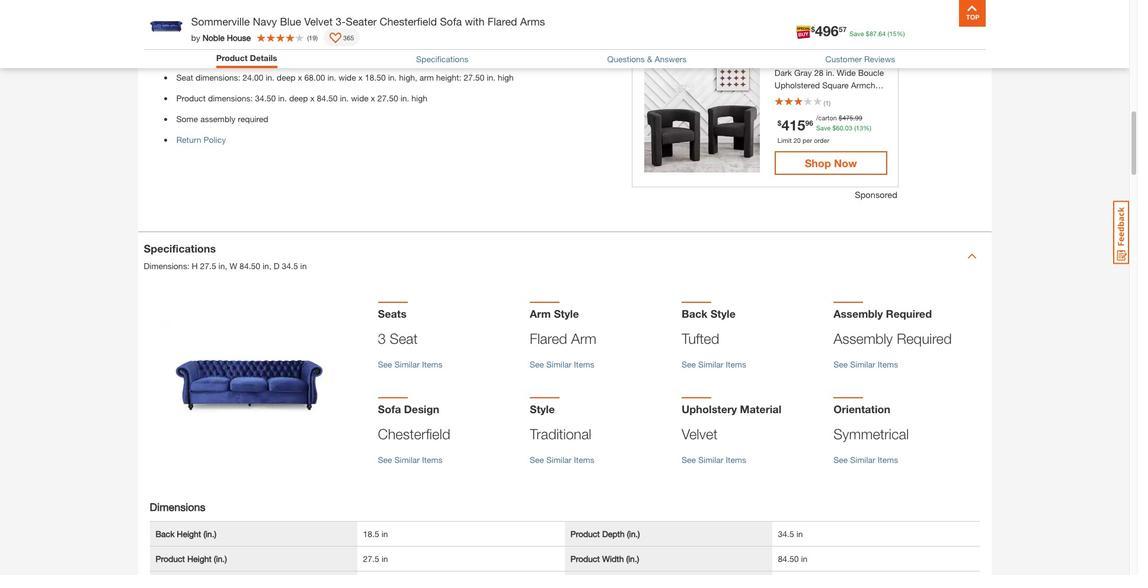 Task type: vqa. For each thing, say whether or not it's contained in the screenshot.
(60)
no



Task type: locate. For each thing, give the bounding box(es) containing it.
dimensions:
[[196, 72, 240, 82], [208, 93, 253, 103]]

(in.) for product width (in.)
[[627, 554, 640, 564]]

1 horizontal spatial 34.5
[[779, 529, 795, 539]]

1 vertical spatial 84.50
[[240, 261, 260, 271]]

items down traditional at the bottom of page
[[574, 455, 595, 465]]

product image
[[162, 292, 337, 467]]

similar for traditional
[[547, 455, 572, 465]]

27.5
[[200, 261, 216, 271], [363, 554, 379, 564]]

arm
[[530, 307, 551, 320], [572, 330, 597, 347]]

similar down upholstery material
[[699, 455, 724, 465]]

upholstery left material
[[682, 402, 738, 416]]

height up "product height (in.)"
[[177, 529, 201, 539]]

style up traditional at the bottom of page
[[530, 402, 555, 416]]

see similar items for assembly required
[[834, 359, 899, 369]]

$ left '57'
[[812, 25, 816, 34]]

84.50 inside 'specifications dimensions: h 27.5 in , w 84.50 in , d 34.5 in'
[[240, 261, 260, 271]]

27.50 down 18.50 at top
[[378, 93, 398, 103]]

1 horizontal spatial 84.50
[[317, 93, 338, 103]]

0 vertical spatial specifications
[[416, 54, 469, 64]]

1 horizontal spatial back
[[682, 307, 708, 320]]

1 horizontal spatial seat
[[390, 330, 418, 347]]

deep down the blue,
[[277, 72, 296, 82]]

velvet,
[[403, 15, 427, 25]]

1 vertical spatial flared
[[530, 330, 568, 347]]

1 horizontal spatial %)
[[897, 30, 905, 37]]

in. right 68.00
[[328, 72, 336, 82]]

see similar items up orientation
[[834, 359, 899, 369]]

1 vertical spatial assembly
[[834, 330, 893, 347]]

0 vertical spatial required
[[887, 307, 933, 320]]

sponsored
[[855, 190, 898, 200]]

1 horizontal spatial high
[[498, 72, 514, 82]]

84.50
[[317, 93, 338, 103], [240, 261, 260, 271], [779, 554, 799, 564]]

arm down the arm style
[[572, 330, 597, 347]]

0 horizontal spatial leg
[[282, 51, 294, 61]]

2 horizontal spatial 84.50
[[779, 554, 799, 564]]

0 horizontal spatial seat
[[176, 72, 193, 82]]

0 vertical spatial seat
[[176, 72, 193, 82]]

1 horizontal spatial specifications
[[416, 54, 469, 64]]

1 horizontal spatial 27.50
[[464, 72, 485, 82]]

(in.) up "product height (in.)"
[[204, 529, 217, 539]]

0 vertical spatial chesterfield
[[380, 15, 437, 28]]

items for 3 seat
[[422, 359, 443, 369]]

blue
[[280, 15, 301, 28]]

see similar items down upholstery material
[[682, 455, 747, 465]]

leg right the blue,
[[282, 51, 294, 61]]

sofa design
[[378, 402, 440, 416]]

similar down symmetrical
[[851, 455, 876, 465]]

orientation
[[834, 402, 891, 416]]

1 vertical spatial save
[[817, 124, 831, 131]]

save right '57'
[[850, 30, 865, 37]]

in. right height:
[[487, 72, 496, 82]]

items for symmetrical
[[878, 455, 899, 465]]

display image
[[330, 33, 342, 44]]

navy
[[242, 51, 260, 61]]

%) right 64
[[897, 30, 905, 37]]

2 assembly from the top
[[834, 330, 893, 347]]

0 horizontal spatial ,
[[225, 261, 227, 271]]

save inside $ 415 96 /carton $ 475 . 99 save $ 60 . 03 ( 13 %) limit 20 per order
[[817, 124, 831, 131]]

%) inside $ 415 96 /carton $ 475 . 99 save $ 60 . 03 ( 13 %) limit 20 per order
[[864, 124, 872, 131]]

similar down traditional at the bottom of page
[[547, 455, 572, 465]]

seat down by
[[176, 72, 193, 82]]

items
[[422, 359, 443, 369], [574, 359, 595, 369], [726, 359, 747, 369], [878, 359, 899, 369], [422, 455, 443, 465], [574, 455, 595, 465], [726, 455, 747, 465], [878, 455, 899, 465]]

specifications for specifications dimensions: h 27.5 in , w 84.50 in , d 34.5 in
[[144, 242, 216, 255]]

1 vertical spatial upholstery
[[682, 402, 738, 416]]

items down symmetrical
[[878, 455, 899, 465]]

0 horizontal spatial save
[[817, 124, 831, 131]]

similar down 3 seat at the bottom of the page
[[395, 359, 420, 369]]

product width (in.)
[[571, 554, 640, 564]]

) up /carton
[[830, 99, 831, 107]]

d
[[274, 261, 280, 271]]

see similar items down flared arm at the bottom of page
[[530, 359, 595, 369]]

0 horizontal spatial arm
[[530, 307, 551, 320]]

(in.) right depth
[[627, 529, 640, 539]]

items for tufted
[[726, 359, 747, 369]]

customer
[[826, 54, 862, 64]]

0 horizontal spatial velvet
[[304, 15, 333, 28]]

see similar items down traditional at the bottom of page
[[530, 455, 595, 465]]

1 horizontal spatial leg
[[566, 15, 577, 25]]

0 vertical spatial )
[[316, 34, 318, 41]]

see for tufted
[[682, 359, 696, 369]]

kinwell
[[775, 56, 813, 66]]

%)
[[897, 30, 905, 37], [864, 124, 872, 131]]

similar for tufted
[[699, 359, 724, 369]]

( right 64
[[888, 30, 890, 37]]

top button
[[959, 0, 986, 27]]

1 vertical spatial wide
[[351, 93, 369, 103]]

items up upholstery material
[[726, 359, 747, 369]]

57
[[839, 25, 847, 34]]

) left display image
[[316, 34, 318, 41]]

deep
[[277, 72, 296, 82], [289, 93, 308, 103]]

x down 18.50 at top
[[371, 93, 375, 103]]

material
[[740, 402, 782, 416]]

, left d
[[269, 261, 272, 271]]

0 horizontal spatial back
[[156, 529, 175, 539]]

product down house
[[216, 53, 248, 63]]

28
[[815, 68, 824, 78]]

,
[[225, 261, 227, 271], [269, 261, 272, 271]]

items up design
[[422, 359, 443, 369]]

frame
[[176, 15, 200, 25]]

height for back
[[177, 529, 201, 539]]

similar for symmetrical
[[851, 455, 876, 465]]

1 horizontal spatial )
[[830, 99, 831, 107]]

high right height:
[[498, 72, 514, 82]]

see similar items for tufted
[[682, 359, 747, 369]]

back for back height (in.)
[[156, 529, 175, 539]]

365
[[343, 34, 354, 41]]

(
[[888, 30, 890, 37], [307, 34, 309, 41], [824, 99, 826, 107], [855, 124, 857, 131]]

0 vertical spatial deep
[[277, 72, 296, 82]]

deep for 84.50
[[289, 93, 308, 103]]

reviews
[[865, 54, 896, 64]]

product left "width"
[[571, 554, 600, 564]]

deep down 68.00
[[289, 93, 308, 103]]

material: up 'by noble house'
[[202, 15, 234, 25]]

2 vertical spatial .
[[844, 124, 846, 131]]

similar for velvet
[[699, 455, 724, 465]]

( right 03
[[855, 124, 857, 131]]

high
[[498, 72, 514, 82], [412, 93, 428, 103]]

0 vertical spatial dimensions:
[[196, 72, 240, 82]]

sommerville
[[191, 15, 250, 28]]

1 horizontal spatial ,
[[269, 261, 272, 271]]

2 horizontal spatial material:
[[579, 15, 611, 25]]

27.5 down the 18.5
[[363, 554, 379, 564]]

1 vertical spatial specifications
[[144, 242, 216, 255]]

specifications up height:
[[416, 54, 469, 64]]

1 vertical spatial deep
[[289, 93, 308, 103]]

2 vertical spatial 84.50
[[779, 554, 799, 564]]

84.50 right the w
[[240, 261, 260, 271]]

0 vertical spatial leg
[[566, 15, 577, 25]]

upholstery color: navy blue, leg finish: dark brown
[[176, 51, 362, 61]]

1 vertical spatial chesterfield
[[378, 426, 451, 442]]

save down /carton
[[817, 124, 831, 131]]

27.5 right the h at the left top of the page
[[200, 261, 216, 271]]

0 horizontal spatial high
[[412, 93, 428, 103]]

h
[[192, 261, 198, 271]]

items down upholstery material
[[726, 455, 747, 465]]

leg inside frame material: pinewood and plywood, upholstery material: velvet, fabric composition: 100% polyester, leg material: birch
[[566, 15, 577, 25]]

1 vertical spatial )
[[830, 99, 831, 107]]

1 vertical spatial back
[[156, 529, 175, 539]]

2)
[[802, 93, 808, 103]]

product left depth
[[571, 529, 600, 539]]

see similar items down 3 seat at the bottom of the page
[[378, 359, 443, 369]]

0 vertical spatial 27.5
[[200, 261, 216, 271]]

similar for assembly required
[[851, 359, 876, 369]]

per
[[803, 136, 813, 144]]

1 vertical spatial 34.5
[[779, 529, 795, 539]]

1 vertical spatial %)
[[864, 124, 872, 131]]

product up some
[[176, 93, 206, 103]]

dimensions: for seat
[[196, 72, 240, 82]]

18.50
[[365, 72, 386, 82]]

496
[[816, 23, 839, 39]]

arms
[[521, 15, 545, 28]]

$ down /carton
[[833, 124, 837, 131]]

1 horizontal spatial arm
[[572, 330, 597, 347]]

color:
[[219, 51, 240, 61]]

composition:
[[453, 15, 501, 25]]

(in.) for back height (in.)
[[204, 529, 217, 539]]

96
[[806, 118, 814, 127]]

0 horizontal spatial material:
[[202, 15, 234, 25]]

chesterfield down the sofa design
[[378, 426, 451, 442]]

0 vertical spatial save
[[850, 30, 865, 37]]

84.50 in
[[779, 554, 808, 564]]

style up tufted
[[711, 307, 736, 320]]

0 horizontal spatial 27.50
[[378, 93, 398, 103]]

0 vertical spatial 84.50
[[317, 93, 338, 103]]

depth
[[603, 529, 625, 539]]

1 horizontal spatial material:
[[369, 15, 401, 25]]

see for velvet
[[682, 455, 696, 465]]

0 vertical spatial 34.5
[[282, 261, 298, 271]]

x left 68.00
[[298, 72, 302, 82]]

3 seat
[[378, 330, 418, 347]]

finish:
[[296, 51, 318, 61]]

dimensions
[[150, 501, 206, 514]]

1 , from the left
[[225, 261, 227, 271]]

0 vertical spatial high
[[498, 72, 514, 82]]

1 vertical spatial velvet
[[682, 426, 718, 442]]

similar down tufted
[[699, 359, 724, 369]]

15
[[890, 30, 897, 37]]

0 vertical spatial .
[[877, 30, 879, 37]]

items for velvet
[[726, 455, 747, 465]]

height
[[177, 529, 201, 539], [187, 554, 212, 564]]

in down the "34.5 in"
[[802, 554, 808, 564]]

0 horizontal spatial 27.5
[[200, 261, 216, 271]]

product
[[216, 53, 248, 63], [176, 93, 206, 103], [571, 529, 600, 539], [156, 554, 185, 564], [571, 554, 600, 564]]

x
[[298, 72, 302, 82], [359, 72, 363, 82], [310, 93, 315, 103], [371, 93, 375, 103]]

34.5 right d
[[282, 261, 298, 271]]

style
[[554, 307, 579, 320], [711, 307, 736, 320], [530, 402, 555, 416]]

velvet down upholstery material
[[682, 426, 718, 442]]

0 horizontal spatial 34.5
[[282, 261, 298, 271]]

similar down the sofa design
[[395, 455, 420, 465]]

upholstery for seat dimensions: 24.00 in. deep x 68.00 in. wide x 18.50 in. high, arm height: 27.50 in. high
[[176, 51, 217, 61]]

0 vertical spatial height
[[177, 529, 201, 539]]

dimensions: up some assembly required
[[208, 93, 253, 103]]

see similar items down tufted
[[682, 359, 747, 369]]

see similar items down the sofa design
[[378, 455, 443, 465]]

with
[[465, 15, 485, 28]]

1 vertical spatial arm
[[572, 330, 597, 347]]

high down arm at the top left of page
[[412, 93, 428, 103]]

dimensions: down the color:
[[196, 72, 240, 82]]

back up tufted
[[682, 307, 708, 320]]

by noble house
[[191, 32, 251, 42]]

$ up limit
[[778, 118, 782, 127]]

1 horizontal spatial sofa
[[440, 15, 462, 28]]

product down back height (in.) at the bottom
[[156, 554, 185, 564]]

back height (in.)
[[156, 529, 217, 539]]

0 horizontal spatial )
[[316, 34, 318, 41]]

(in.) down back height (in.) at the bottom
[[214, 554, 227, 564]]

product image image
[[147, 6, 185, 44]]

1 vertical spatial assembly required
[[834, 330, 953, 347]]

upholstery
[[328, 15, 367, 25]]

flared right with at top left
[[488, 15, 518, 28]]

0 horizontal spatial sofa
[[378, 402, 401, 416]]

0 vertical spatial velvet
[[304, 15, 333, 28]]

1 vertical spatial high
[[412, 93, 428, 103]]

1 vertical spatial 27.50
[[378, 93, 398, 103]]

similar for chesterfield
[[395, 455, 420, 465]]

0 vertical spatial wide
[[339, 72, 356, 82]]

0 vertical spatial upholstery
[[176, 51, 217, 61]]

0 vertical spatial assembly
[[834, 307, 884, 320]]

seat
[[176, 72, 193, 82], [390, 330, 418, 347]]

required
[[238, 114, 268, 124]]

84.50 down the "34.5 in"
[[779, 554, 799, 564]]

pinewood
[[236, 15, 273, 25]]

/carton
[[817, 114, 838, 122]]

)
[[316, 34, 318, 41], [830, 99, 831, 107]]

x down 68.00
[[310, 93, 315, 103]]

1 vertical spatial sofa
[[378, 402, 401, 416]]

similar for 3 seat
[[395, 359, 420, 369]]

27.50
[[464, 72, 485, 82], [378, 93, 398, 103]]

(in.) right "width"
[[627, 554, 640, 564]]

60
[[837, 124, 844, 131]]

chesterfield right seater
[[380, 15, 437, 28]]

0 vertical spatial back
[[682, 307, 708, 320]]

1 vertical spatial .
[[854, 114, 856, 122]]

34.5 up the 84.50 in
[[779, 529, 795, 539]]

see similar items for chesterfield
[[378, 455, 443, 465]]

2 material: from the left
[[369, 15, 401, 25]]

1 vertical spatial dimensions:
[[208, 93, 253, 103]]

see for flared arm
[[530, 359, 544, 369]]

style up flared arm at the bottom of page
[[554, 307, 579, 320]]

0 horizontal spatial flared
[[488, 15, 518, 28]]

items down flared arm at the bottom of page
[[574, 359, 595, 369]]

1 vertical spatial height
[[187, 554, 212, 564]]

items down design
[[422, 455, 443, 465]]

material: left velvet,
[[369, 15, 401, 25]]

similar
[[395, 359, 420, 369], [547, 359, 572, 369], [699, 359, 724, 369], [851, 359, 876, 369], [395, 455, 420, 465], [547, 455, 572, 465], [699, 455, 724, 465], [851, 455, 876, 465]]

in.
[[826, 68, 835, 78], [266, 72, 275, 82], [328, 72, 336, 82], [388, 72, 397, 82], [487, 72, 496, 82], [278, 93, 287, 103], [340, 93, 349, 103], [401, 93, 410, 103]]

questions & answers button
[[608, 54, 687, 64], [608, 54, 687, 64]]

see for traditional
[[530, 455, 544, 465]]

sofa left with at top left
[[440, 15, 462, 28]]

, left the w
[[225, 261, 227, 271]]

items for flared arm
[[574, 359, 595, 369]]

specifications button
[[416, 54, 469, 64], [416, 54, 469, 64]]

velvet up ( 19 )
[[304, 15, 333, 28]]

specifications inside 'specifications dimensions: h 27.5 in , w 84.50 in , d 34.5 in'
[[144, 242, 216, 255]]

see for symmetrical
[[834, 455, 848, 465]]

shop now button
[[775, 151, 888, 175]]

1 vertical spatial 27.5
[[363, 554, 379, 564]]

material: right polyester,
[[579, 15, 611, 25]]

see for assembly required
[[834, 359, 848, 369]]

plywood,
[[292, 15, 326, 25]]

2 , from the left
[[269, 261, 272, 271]]

back
[[682, 307, 708, 320], [156, 529, 175, 539]]

1 horizontal spatial 27.5
[[363, 554, 379, 564]]

similar down flared arm at the bottom of page
[[547, 359, 572, 369]]

in right the 18.5
[[382, 529, 388, 539]]

0 horizontal spatial %)
[[864, 124, 872, 131]]

of
[[792, 93, 799, 103]]

wide
[[837, 68, 856, 78]]

chesterfield
[[380, 15, 437, 28], [378, 426, 451, 442]]

arm style
[[530, 307, 579, 320]]

2 assembly required from the top
[[834, 330, 953, 347]]

84.50 down 68.00
[[317, 93, 338, 103]]

product details button
[[216, 53, 277, 65], [216, 53, 277, 63]]

(set
[[775, 93, 790, 103]]

sofa
[[440, 15, 462, 28], [378, 402, 401, 416]]

1 horizontal spatial upholstery
[[682, 402, 738, 416]]

0 vertical spatial flared
[[488, 15, 518, 28]]

back down dimensions
[[156, 529, 175, 539]]

) for ( 1 )
[[830, 99, 831, 107]]

see similar items for traditional
[[530, 455, 595, 465]]

flared down the arm style
[[530, 330, 568, 347]]

product details
[[216, 53, 277, 63]]

wide for 18.50
[[339, 72, 356, 82]]

wide down seat dimensions: 24.00 in. deep x 68.00 in. wide x 18.50 in. high, arm height: 27.50 in. high
[[351, 93, 369, 103]]

0 vertical spatial assembly required
[[834, 307, 933, 320]]

similar up orientation
[[851, 359, 876, 369]]

sofa left design
[[378, 402, 401, 416]]

0 horizontal spatial specifications
[[144, 242, 216, 255]]

in. down seat dimensions: 24.00 in. deep x 68.00 in. wide x 18.50 in. high, arm height: 27.50 in. high
[[340, 93, 349, 103]]

seat right 3 on the left
[[390, 330, 418, 347]]

0 horizontal spatial 84.50
[[240, 261, 260, 271]]

64
[[879, 30, 886, 37]]

in. right 34.50
[[278, 93, 287, 103]]

34.5
[[282, 261, 298, 271], [779, 529, 795, 539]]

0 horizontal spatial upholstery
[[176, 51, 217, 61]]



Task type: describe. For each thing, give the bounding box(es) containing it.
some
[[176, 114, 198, 124]]

by
[[191, 32, 200, 42]]

return policy
[[176, 135, 226, 145]]

20
[[794, 136, 801, 144]]

3
[[378, 330, 386, 347]]

answers
[[655, 54, 687, 64]]

see for 3 seat
[[378, 359, 392, 369]]

deep for 68.00
[[277, 72, 296, 82]]

( down plywood,
[[307, 34, 309, 41]]

now
[[835, 157, 858, 170]]

armchair
[[852, 80, 885, 90]]

specifications for specifications
[[416, 54, 469, 64]]

see for chesterfield
[[378, 455, 392, 465]]

kinwell dark gray 28 in. wide boucle upholstered square armchair (set of 2)
[[775, 56, 885, 103]]

fabric
[[430, 15, 451, 25]]

0 vertical spatial arm
[[530, 307, 551, 320]]

34.5 inside 'specifications dimensions: h 27.5 in , w 84.50 in , d 34.5 in'
[[282, 261, 298, 271]]

blue,
[[262, 51, 280, 61]]

navy
[[253, 15, 277, 28]]

width
[[603, 554, 624, 564]]

in right d
[[300, 261, 307, 271]]

wide for 27.50
[[351, 93, 369, 103]]

seater
[[346, 15, 377, 28]]

475
[[843, 114, 854, 122]]

product for product details
[[216, 53, 248, 63]]

1 assembly required from the top
[[834, 307, 933, 320]]

$ 415 96 /carton $ 475 . 99 save $ 60 . 03 ( 13 %) limit 20 per order
[[778, 114, 872, 144]]

19
[[309, 34, 316, 41]]

high,
[[399, 72, 418, 82]]

100%
[[503, 15, 525, 25]]

frame material: pinewood and plywood, upholstery material: velvet, fabric composition: 100% polyester, leg material: birch
[[176, 15, 611, 40]]

in up the 84.50 in
[[797, 529, 803, 539]]

see similar items for 3 seat
[[378, 359, 443, 369]]

in left d
[[263, 261, 269, 271]]

and
[[275, 15, 289, 25]]

sommerville navy blue velvet 3-seater chesterfield sofa with flared arms
[[191, 15, 545, 28]]

3-
[[336, 15, 346, 28]]

questions & answers
[[608, 54, 687, 64]]

in. right 24.00
[[266, 72, 275, 82]]

365 button
[[324, 28, 360, 46]]

product depth (in.)
[[571, 529, 640, 539]]

return
[[176, 135, 201, 145]]

upholstery material
[[682, 402, 782, 416]]

style for flared arm
[[554, 307, 579, 320]]

27.5 inside 'specifications dimensions: h 27.5 in , w 84.50 in , d 34.5 in'
[[200, 261, 216, 271]]

limit
[[778, 136, 792, 144]]

product for product depth (in.)
[[571, 529, 600, 539]]

w
[[230, 261, 237, 271]]

dark gray 28 in. wide boucle upholstered square armchair (set of 2) image
[[645, 57, 760, 173]]

order
[[815, 136, 830, 144]]

( up /carton
[[824, 99, 826, 107]]

1
[[826, 99, 830, 107]]

0 vertical spatial sofa
[[440, 15, 462, 28]]

noble
[[203, 32, 225, 42]]

brown
[[339, 51, 362, 61]]

product for product height (in.)
[[156, 554, 185, 564]]

square
[[823, 80, 849, 90]]

dark
[[775, 68, 793, 78]]

height for product
[[187, 554, 212, 564]]

boucle
[[859, 68, 885, 78]]

in left the w
[[219, 261, 225, 271]]

$ 496 57
[[812, 23, 847, 39]]

1 horizontal spatial save
[[850, 30, 865, 37]]

arm
[[420, 72, 434, 82]]

similar for flared arm
[[547, 359, 572, 369]]

1 material: from the left
[[202, 15, 234, 25]]

items for traditional
[[574, 455, 595, 465]]

1 horizontal spatial flared
[[530, 330, 568, 347]]

68.00
[[305, 72, 325, 82]]

back for back style
[[682, 307, 708, 320]]

see similar items for flared arm
[[530, 359, 595, 369]]

24.00
[[243, 72, 264, 82]]

in. inside kinwell dark gray 28 in. wide boucle upholstered square armchair (set of 2)
[[826, 68, 835, 78]]

policy
[[204, 135, 226, 145]]

see similar items for symmetrical
[[834, 455, 899, 465]]

0 horizontal spatial .
[[844, 124, 846, 131]]

caret image
[[968, 252, 977, 261]]

03
[[846, 124, 853, 131]]

0 vertical spatial 27.50
[[464, 72, 485, 82]]

some assembly required
[[176, 114, 268, 124]]

18.5 in
[[363, 529, 388, 539]]

details
[[250, 53, 277, 63]]

house
[[227, 32, 251, 42]]

(in.) for product depth (in.)
[[627, 529, 640, 539]]

1 vertical spatial seat
[[390, 330, 418, 347]]

seats
[[378, 307, 407, 320]]

design
[[404, 402, 440, 416]]

tufted
[[682, 330, 720, 347]]

back style
[[682, 307, 736, 320]]

in down 18.5 in
[[382, 554, 388, 564]]

3 material: from the left
[[579, 15, 611, 25]]

$ up 60
[[839, 114, 843, 122]]

product height (in.)
[[156, 554, 227, 564]]

415
[[782, 117, 806, 133]]

dark
[[320, 51, 336, 61]]

34.5 in
[[779, 529, 803, 539]]

product for product width (in.)
[[571, 554, 600, 564]]

dimensions: for product
[[208, 93, 253, 103]]

traditional
[[530, 426, 592, 442]]

return policy link
[[176, 135, 226, 145]]

shop now
[[805, 157, 858, 170]]

product dimensions: 34.50 in. deep x 84.50 in. wide x 27.50 in. high
[[176, 93, 428, 103]]

$ inside $ 496 57
[[812, 25, 816, 34]]

) for ( 19 )
[[316, 34, 318, 41]]

(in.) for product height (in.)
[[214, 554, 227, 564]]

13
[[857, 124, 864, 131]]

upholstery for velvet
[[682, 402, 738, 416]]

x left 18.50 at top
[[359, 72, 363, 82]]

shop
[[805, 157, 832, 170]]

style for tufted
[[711, 307, 736, 320]]

( 19 )
[[307, 34, 318, 41]]

items for chesterfield
[[422, 455, 443, 465]]

1 vertical spatial leg
[[282, 51, 294, 61]]

in. down high,
[[401, 93, 410, 103]]

symmetrical
[[834, 426, 910, 442]]

save $ 87 . 64 ( 15 %)
[[850, 30, 905, 37]]

$ left 64
[[867, 30, 870, 37]]

1 vertical spatial required
[[897, 330, 953, 347]]

1 horizontal spatial velvet
[[682, 426, 718, 442]]

&
[[648, 54, 653, 64]]

assembly
[[200, 114, 236, 124]]

1 horizontal spatial .
[[854, 114, 856, 122]]

see similar items for velvet
[[682, 455, 747, 465]]

1 assembly from the top
[[834, 307, 884, 320]]

feedback link image
[[1114, 200, 1130, 265]]

questions
[[608, 54, 645, 64]]

flared arm
[[530, 330, 597, 347]]

items for assembly required
[[878, 359, 899, 369]]

( 1 )
[[824, 99, 831, 107]]

34.50
[[255, 93, 276, 103]]

18.5
[[363, 529, 379, 539]]

0 vertical spatial %)
[[897, 30, 905, 37]]

2 horizontal spatial .
[[877, 30, 879, 37]]

product for product dimensions: 34.50 in. deep x 84.50 in. wide x 27.50 in. high
[[176, 93, 206, 103]]

( inside $ 415 96 /carton $ 475 . 99 save $ 60 . 03 ( 13 %) limit 20 per order
[[855, 124, 857, 131]]

in. left high,
[[388, 72, 397, 82]]

height:
[[436, 72, 462, 82]]



